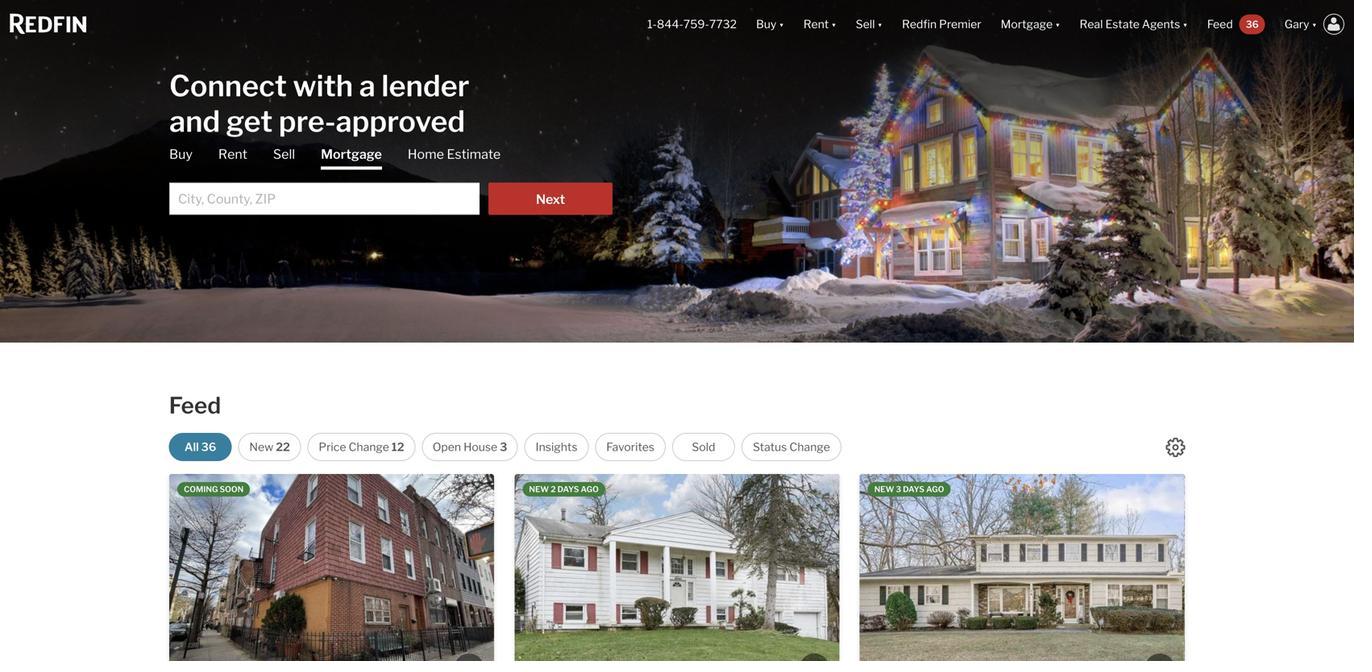 Task type: describe. For each thing, give the bounding box(es) containing it.
Favorites radio
[[595, 433, 666, 461]]

rent ▾ button
[[804, 0, 837, 48]]

redfin
[[902, 17, 937, 31]]

mortgage for mortgage
[[321, 146, 382, 162]]

with
[[293, 68, 353, 104]]

price change 12
[[319, 440, 404, 454]]

status
[[753, 440, 787, 454]]

agents
[[1142, 17, 1181, 31]]

sell for sell ▾
[[856, 17, 875, 31]]

buy for buy ▾
[[756, 17, 777, 31]]

mortgage ▾ button
[[992, 0, 1070, 48]]

buy ▾ button
[[756, 0, 784, 48]]

real estate agents ▾ link
[[1080, 0, 1188, 48]]

2 photo of 1 astri ct, suffern, ny 10901 image from the left
[[1185, 474, 1355, 661]]

soon
[[220, 485, 244, 494]]

759-
[[684, 17, 710, 31]]

lender
[[382, 68, 470, 104]]

estimate
[[447, 146, 501, 162]]

home estimate
[[408, 146, 501, 162]]

approved
[[336, 104, 465, 139]]

real estate agents ▾ button
[[1070, 0, 1198, 48]]

3 inside open house option
[[500, 440, 507, 454]]

next
[[536, 192, 565, 207]]

and
[[169, 104, 220, 139]]

days for 3
[[903, 485, 925, 494]]

open
[[433, 440, 461, 454]]

buy for buy
[[169, 146, 193, 162]]

sell ▾
[[856, 17, 883, 31]]

sold
[[692, 440, 716, 454]]

2 photo of 7 yorkshire dr, suffern, ny 10901 image from the left
[[840, 474, 1165, 661]]

house
[[464, 440, 498, 454]]

1 horizontal spatial 36
[[1246, 18, 1259, 30]]

mortgage for mortgage ▾
[[1001, 17, 1053, 31]]

redfin premier button
[[893, 0, 992, 48]]

sell link
[[273, 146, 295, 163]]

next button
[[489, 183, 613, 215]]

▾ for gary ▾
[[1312, 17, 1318, 31]]

2
[[551, 485, 556, 494]]

favorites
[[607, 440, 655, 454]]

2 photo of 105 roebling st, williamsburg, ny 11211 image from the left
[[494, 474, 819, 661]]

rent link
[[218, 146, 247, 163]]

Open House radio
[[422, 433, 518, 461]]

Insights radio
[[525, 433, 589, 461]]

buy ▾
[[756, 17, 784, 31]]

ago for new 2 days ago
[[581, 485, 599, 494]]

connect with a lender and get pre-approved
[[169, 68, 470, 139]]

coming soon
[[184, 485, 244, 494]]

rent ▾
[[804, 17, 837, 31]]

new 3 days ago
[[875, 485, 945, 494]]

12
[[392, 440, 404, 454]]

sell for sell
[[273, 146, 295, 162]]

change for price
[[349, 440, 389, 454]]

home
[[408, 146, 444, 162]]

7732
[[710, 17, 737, 31]]

tab list containing buy
[[169, 146, 613, 215]]

1 photo of 1 astri ct, suffern, ny 10901 image from the left
[[860, 474, 1185, 661]]

real estate agents ▾
[[1080, 17, 1188, 31]]

1-844-759-7732
[[648, 17, 737, 31]]

buy ▾ button
[[747, 0, 794, 48]]

new 22
[[249, 440, 290, 454]]

1 photo of 105 roebling st, williamsburg, ny 11211 image from the left
[[169, 474, 494, 661]]

gary ▾
[[1285, 17, 1318, 31]]

1 photo of 7 yorkshire dr, suffern, ny 10901 image from the left
[[515, 474, 840, 661]]

real
[[1080, 17, 1103, 31]]



Task type: vqa. For each thing, say whether or not it's contained in the screenshot.
"Sold" OPTION
yes



Task type: locate. For each thing, give the bounding box(es) containing it.
rent inside dropdown button
[[804, 17, 829, 31]]

redfin premier
[[902, 17, 982, 31]]

0 horizontal spatial rent
[[218, 146, 247, 162]]

buy link
[[169, 146, 193, 163]]

premier
[[940, 17, 982, 31]]

buy inside dropdown button
[[756, 17, 777, 31]]

36 right all
[[201, 440, 216, 454]]

change
[[349, 440, 389, 454], [790, 440, 830, 454]]

New radio
[[238, 433, 301, 461]]

sell inside dropdown button
[[856, 17, 875, 31]]

feed up all
[[169, 392, 221, 419]]

new for new 2 days ago
[[529, 485, 549, 494]]

open house 3
[[433, 440, 507, 454]]

new
[[529, 485, 549, 494], [875, 485, 895, 494]]

1 horizontal spatial change
[[790, 440, 830, 454]]

pre-
[[279, 104, 336, 139]]

0 vertical spatial buy
[[756, 17, 777, 31]]

2 ago from the left
[[927, 485, 945, 494]]

feed
[[1208, 17, 1233, 31], [169, 392, 221, 419]]

0 horizontal spatial 3
[[500, 440, 507, 454]]

2 days from the left
[[903, 485, 925, 494]]

buy right 7732
[[756, 17, 777, 31]]

change for status
[[790, 440, 830, 454]]

0 horizontal spatial buy
[[169, 146, 193, 162]]

sell down the pre-
[[273, 146, 295, 162]]

3
[[500, 440, 507, 454], [896, 485, 902, 494]]

option group containing all
[[169, 433, 842, 461]]

sell ▾ button
[[856, 0, 883, 48]]

0 horizontal spatial new
[[529, 485, 549, 494]]

▾
[[779, 17, 784, 31], [832, 17, 837, 31], [878, 17, 883, 31], [1056, 17, 1061, 31], [1183, 17, 1188, 31], [1312, 17, 1318, 31]]

1 horizontal spatial feed
[[1208, 17, 1233, 31]]

status change
[[753, 440, 830, 454]]

1 days from the left
[[558, 485, 579, 494]]

▾ inside dropdown button
[[1183, 17, 1188, 31]]

22
[[276, 440, 290, 454]]

change left 12
[[349, 440, 389, 454]]

tab list
[[169, 146, 613, 215]]

0 vertical spatial mortgage
[[1001, 17, 1053, 31]]

▾ left real
[[1056, 17, 1061, 31]]

insights
[[536, 440, 578, 454]]

buy down and
[[169, 146, 193, 162]]

1 horizontal spatial buy
[[756, 17, 777, 31]]

▾ for sell ▾
[[878, 17, 883, 31]]

1 vertical spatial feed
[[169, 392, 221, 419]]

change right status
[[790, 440, 830, 454]]

mortgage
[[1001, 17, 1053, 31], [321, 146, 382, 162]]

1 horizontal spatial sell
[[856, 17, 875, 31]]

1 horizontal spatial new
[[875, 485, 895, 494]]

5 ▾ from the left
[[1183, 17, 1188, 31]]

rent ▾ button
[[794, 0, 846, 48]]

36
[[1246, 18, 1259, 30], [201, 440, 216, 454]]

1 horizontal spatial ago
[[927, 485, 945, 494]]

1 vertical spatial sell
[[273, 146, 295, 162]]

1 horizontal spatial mortgage
[[1001, 17, 1053, 31]]

change inside 'radio'
[[349, 440, 389, 454]]

1 vertical spatial rent
[[218, 146, 247, 162]]

1 horizontal spatial days
[[903, 485, 925, 494]]

1-
[[648, 17, 657, 31]]

0 horizontal spatial mortgage
[[321, 146, 382, 162]]

0 vertical spatial 36
[[1246, 18, 1259, 30]]

36 left the gary in the right top of the page
[[1246, 18, 1259, 30]]

1 horizontal spatial rent
[[804, 17, 829, 31]]

▾ left rent ▾
[[779, 17, 784, 31]]

▾ right "agents"
[[1183, 17, 1188, 31]]

change inside radio
[[790, 440, 830, 454]]

mortgage up city, county, zip search box
[[321, 146, 382, 162]]

coming
[[184, 485, 218, 494]]

buy
[[756, 17, 777, 31], [169, 146, 193, 162]]

buy inside tab list
[[169, 146, 193, 162]]

1 ▾ from the left
[[779, 17, 784, 31]]

gary
[[1285, 17, 1310, 31]]

rent for rent ▾
[[804, 17, 829, 31]]

1 horizontal spatial 3
[[896, 485, 902, 494]]

3 ▾ from the left
[[878, 17, 883, 31]]

rent inside tab list
[[218, 146, 247, 162]]

feed right "agents"
[[1208, 17, 1233, 31]]

mortgage inside dropdown button
[[1001, 17, 1053, 31]]

sell
[[856, 17, 875, 31], [273, 146, 295, 162]]

▾ right the gary in the right top of the page
[[1312, 17, 1318, 31]]

1 vertical spatial mortgage
[[321, 146, 382, 162]]

rent for rent
[[218, 146, 247, 162]]

price
[[319, 440, 346, 454]]

All radio
[[169, 433, 232, 461]]

▾ for mortgage ▾
[[1056, 17, 1061, 31]]

4 ▾ from the left
[[1056, 17, 1061, 31]]

0 vertical spatial rent
[[804, 17, 829, 31]]

ago for new 3 days ago
[[927, 485, 945, 494]]

sell ▾ button
[[846, 0, 893, 48]]

photo of 105 roebling st, williamsburg, ny 11211 image
[[169, 474, 494, 661], [494, 474, 819, 661]]

2 change from the left
[[790, 440, 830, 454]]

1 vertical spatial buy
[[169, 146, 193, 162]]

0 vertical spatial 3
[[500, 440, 507, 454]]

mortgage ▾
[[1001, 17, 1061, 31]]

2 new from the left
[[875, 485, 895, 494]]

rent right buy ▾
[[804, 17, 829, 31]]

Status Change radio
[[742, 433, 842, 461]]

rent
[[804, 17, 829, 31], [218, 146, 247, 162]]

estate
[[1106, 17, 1140, 31]]

1 change from the left
[[349, 440, 389, 454]]

Price Change radio
[[308, 433, 416, 461]]

photo of 1 astri ct, suffern, ny 10901 image
[[860, 474, 1185, 661], [1185, 474, 1355, 661]]

new for new 3 days ago
[[875, 485, 895, 494]]

2 ▾ from the left
[[832, 17, 837, 31]]

ago
[[581, 485, 599, 494], [927, 485, 945, 494]]

0 horizontal spatial 36
[[201, 440, 216, 454]]

1 vertical spatial 3
[[896, 485, 902, 494]]

▾ left redfin
[[878, 17, 883, 31]]

mortgage link
[[321, 146, 382, 170]]

6 ▾ from the left
[[1312, 17, 1318, 31]]

option group
[[169, 433, 842, 461]]

▾ for buy ▾
[[779, 17, 784, 31]]

844-
[[657, 17, 684, 31]]

City, County, ZIP search field
[[169, 183, 480, 215]]

0 horizontal spatial days
[[558, 485, 579, 494]]

0 vertical spatial feed
[[1208, 17, 1233, 31]]

get
[[226, 104, 273, 139]]

Sold radio
[[672, 433, 735, 461]]

days for 2
[[558, 485, 579, 494]]

0 horizontal spatial feed
[[169, 392, 221, 419]]

36 inside all option
[[201, 440, 216, 454]]

mortgage left real
[[1001, 17, 1053, 31]]

new 2 days ago
[[529, 485, 599, 494]]

sell right rent ▾
[[856, 17, 875, 31]]

all
[[185, 440, 199, 454]]

days
[[558, 485, 579, 494], [903, 485, 925, 494]]

photo of 7 yorkshire dr, suffern, ny 10901 image
[[515, 474, 840, 661], [840, 474, 1165, 661]]

1 new from the left
[[529, 485, 549, 494]]

new
[[249, 440, 274, 454]]

mortgage inside tab list
[[321, 146, 382, 162]]

mortgage ▾ button
[[1001, 0, 1061, 48]]

all 36
[[185, 440, 216, 454]]

1 ago from the left
[[581, 485, 599, 494]]

0 horizontal spatial ago
[[581, 485, 599, 494]]

0 horizontal spatial sell
[[273, 146, 295, 162]]

▾ for rent ▾
[[832, 17, 837, 31]]

rent down get
[[218, 146, 247, 162]]

▾ left sell ▾
[[832, 17, 837, 31]]

1-844-759-7732 link
[[648, 17, 737, 31]]

home estimate link
[[408, 146, 501, 163]]

a
[[359, 68, 376, 104]]

0 vertical spatial sell
[[856, 17, 875, 31]]

1 vertical spatial 36
[[201, 440, 216, 454]]

0 horizontal spatial change
[[349, 440, 389, 454]]

connect
[[169, 68, 287, 104]]



